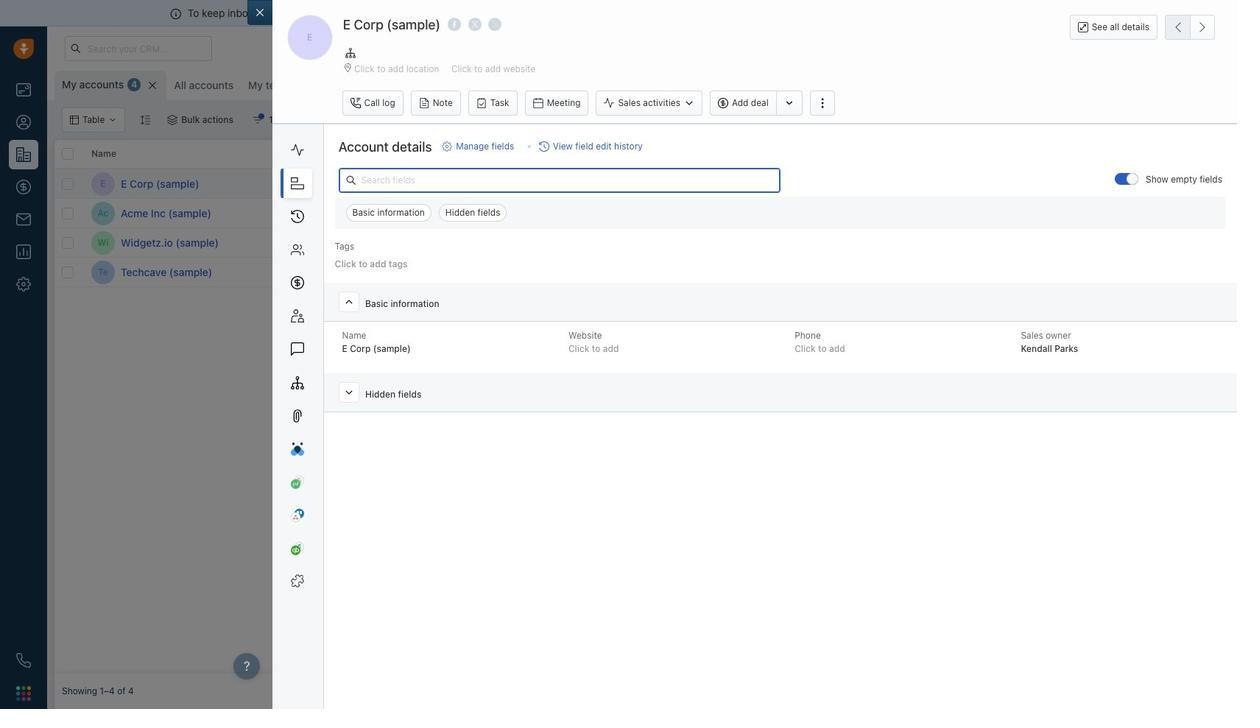 Task type: vqa. For each thing, say whether or not it's contained in the screenshot.
Press SPACE to select this row. row
yes



Task type: describe. For each thing, give the bounding box(es) containing it.
freshworks switcher image
[[16, 686, 31, 701]]

phone image
[[16, 653, 31, 668]]

l image
[[387, 201, 410, 225]]

container_wx8msf4aqz5i3rn1 image
[[167, 115, 178, 125]]

container_wx8msf4aqz5i3rn1 image
[[253, 115, 263, 125]]

phone element
[[9, 646, 38, 675]]



Task type: locate. For each thing, give the bounding box(es) containing it.
row group
[[54, 169, 379, 287], [379, 169, 1230, 287]]

1 row group from the left
[[54, 169, 379, 287]]

s image
[[387, 260, 410, 284]]

Search your CRM... text field
[[65, 36, 212, 61]]

cell
[[1152, 169, 1230, 198], [1152, 199, 1230, 228], [379, 228, 489, 257], [489, 228, 599, 257], [599, 228, 710, 257], [710, 228, 820, 257], [820, 228, 931, 257], [931, 228, 1041, 257], [1041, 228, 1152, 257], [1152, 228, 1230, 257], [1152, 258, 1230, 286]]

row
[[54, 140, 379, 169]]

dialog
[[247, 0, 1237, 709]]

press space to select this row. row
[[54, 169, 379, 199], [379, 169, 1230, 199], [54, 199, 379, 228], [379, 199, 1230, 228], [54, 228, 379, 258], [379, 228, 1230, 258], [54, 258, 379, 287], [379, 258, 1230, 287]]

grid
[[54, 138, 1230, 674]]

j image
[[387, 172, 410, 196]]

close image
[[1215, 10, 1223, 17]]

2 row group from the left
[[379, 169, 1230, 287]]

Search fields text field
[[338, 168, 781, 193]]



